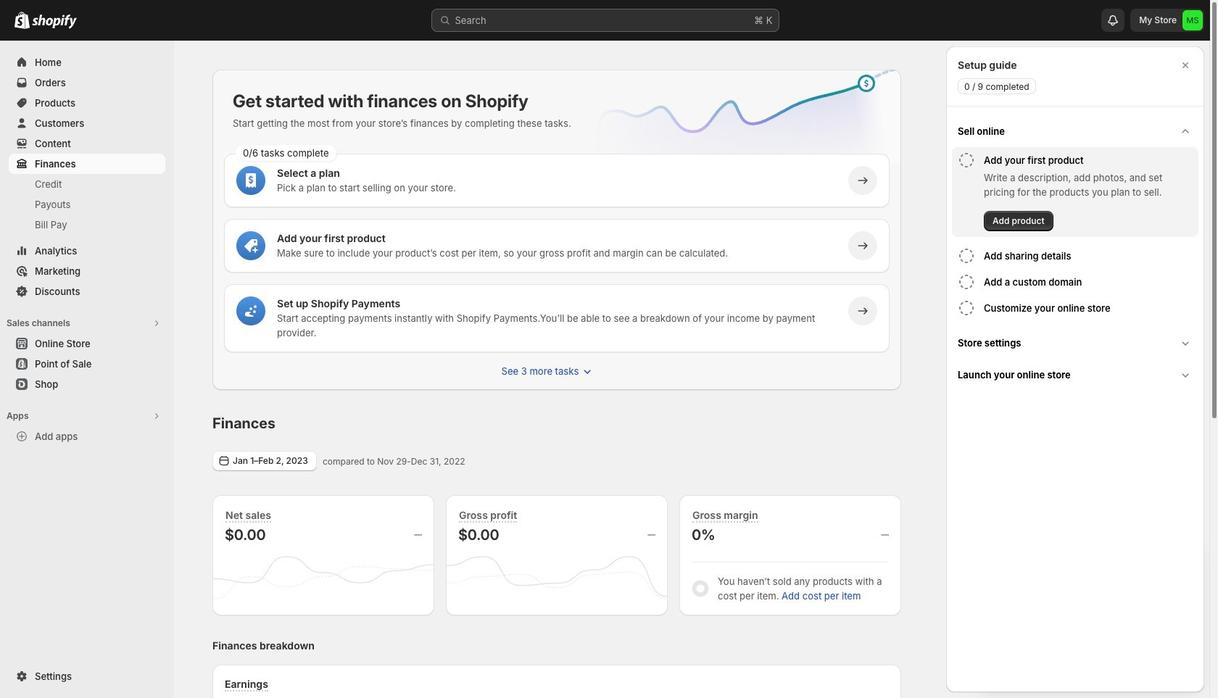 Task type: vqa. For each thing, say whether or not it's contained in the screenshot.
Mark Add a custom domain as done icon on the top
yes



Task type: describe. For each thing, give the bounding box(es) containing it.
mark add your first product as done image
[[958, 152, 975, 169]]



Task type: locate. For each thing, give the bounding box(es) containing it.
mark add sharing details as done image
[[958, 247, 975, 265]]

set up shopify payments image
[[244, 304, 258, 318]]

1 horizontal spatial shopify image
[[32, 15, 77, 29]]

line chart image
[[572, 67, 904, 186]]

mark add a custom domain as done image
[[958, 273, 975, 291]]

dialog
[[946, 46, 1204, 692]]

select a plan image
[[244, 173, 258, 188]]

add your first product image
[[244, 239, 258, 253]]

0 horizontal spatial shopify image
[[15, 12, 30, 29]]

shopify image
[[15, 12, 30, 29], [32, 15, 77, 29]]

mark customize your online store as done image
[[958, 299, 975, 317]]

my store image
[[1183, 10, 1203, 30]]



